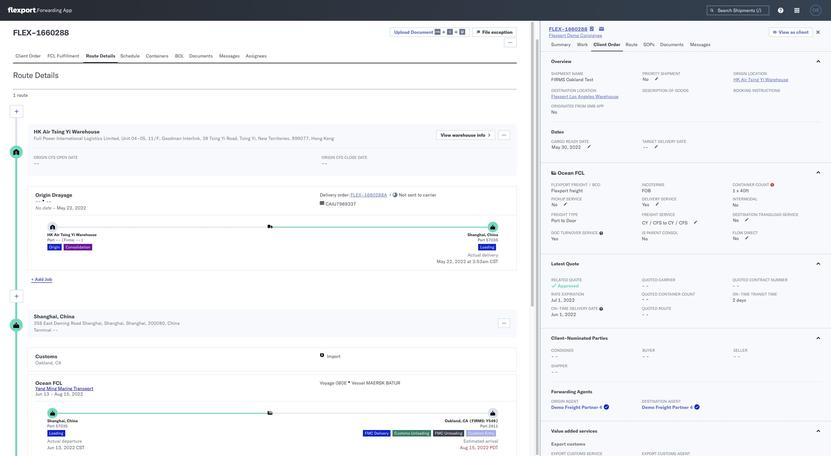 Task type: describe. For each thing, give the bounding box(es) containing it.
0 vertical spatial 22,
[[67, 205, 74, 211]]

estimated
[[464, 438, 485, 444]]

13
[[44, 391, 49, 397]]

containers
[[146, 53, 169, 59]]

no down origin drayage
[[35, 205, 41, 211]]

date for origin cfs open date --
[[68, 155, 78, 160]]

2 vertical spatial destination
[[643, 399, 668, 404]]

1 horizontal spatial --
[[46, 199, 52, 204]]

yi inside the hk air tsing yi warehouse port -- (firms: --)
[[71, 232, 75, 237]]

port for shanghai, china port 57035 loading actual delivery may 22, 2022 at 3:53am cst
[[478, 238, 486, 242]]

customs oakland, ca
[[35, 353, 62, 366]]

2022 inside shanghai, china port 57035 loading actual delivery may 22, 2022 at 3:53am cst
[[455, 259, 467, 265]]

no inside the originates from smb app no
[[552, 109, 558, 115]]

pdt
[[490, 445, 499, 451]]

origin for origin
[[49, 245, 60, 250]]

warehouse
[[453, 132, 476, 138]]

demo freight partner 4 for destination
[[643, 405, 693, 410]]

no inside intermodal no
[[733, 202, 739, 208]]

yi left road,
[[222, 136, 226, 141]]

0 horizontal spatial app
[[63, 7, 72, 13]]

jun inside shanghai, china port 57035 loading actual departure jun 13, 2022 cst
[[47, 445, 54, 451]]

destination for flexport
[[552, 88, 577, 93]]

oakland, ca (firms: y549) port 2811
[[445, 419, 499, 429]]

count inside "quoted container count - -"
[[682, 292, 696, 297]]

description of goods
[[643, 88, 689, 93]]

flex-1660288
[[550, 26, 588, 32]]

yi,
[[252, 136, 257, 141]]

cfs inside the origin cfs close date --
[[336, 155, 344, 160]]

os
[[813, 8, 820, 13]]

to for freight type port to door
[[562, 218, 566, 224]]

intermodal no
[[733, 197, 758, 208]]

cargo ready date
[[552, 139, 589, 144]]

unloading for fmc unloading
[[445, 431, 463, 436]]

shipper
[[552, 364, 568, 368]]

0 horizontal spatial client order button
[[13, 50, 45, 63]]

1 for 1 x 40ft
[[733, 188, 736, 194]]

tsing left yi,
[[240, 136, 251, 141]]

quoted route - -
[[643, 306, 672, 317]]

57035 for delivery
[[487, 238, 499, 242]]

yi up international
[[66, 128, 71, 135]]

os button
[[809, 3, 824, 18]]

origin for origin location hk air tsing yi warehouse
[[734, 71, 748, 76]]

0 horizontal spatial 1660288
[[36, 28, 69, 37]]

terminal
[[34, 327, 51, 333]]

1 vertical spatial route details
[[13, 70, 59, 80]]

4 for destination agent
[[691, 405, 693, 410]]

of
[[669, 88, 675, 93]]

quoted for quoted container count - -
[[643, 292, 658, 297]]

1 horizontal spatial documents
[[661, 42, 684, 47]]

quoted contract number - - rate expiration jul 1, 2022
[[552, 278, 788, 303]]

client
[[797, 29, 809, 35]]

ocean for ocean fcl yang ming marine transport jun 13 - aug 15, 2022
[[35, 380, 51, 386]]

shanghai, china 358 east daming road shanghai, shanghai, shanghai, 200080, china terminal --
[[34, 313, 180, 333]]

cst inside shanghai, china port 57035 loading actual delivery may 22, 2022 at 3:53am cst
[[490, 259, 499, 265]]

39
[[203, 136, 208, 141]]

warehouse inside the origin location hk air tsing yi warehouse
[[766, 77, 789, 83]]

forwarding app
[[37, 7, 72, 13]]

0 horizontal spatial documents
[[189, 53, 213, 59]]

exception
[[492, 29, 513, 35]]

not
[[399, 192, 407, 198]]

summary button
[[549, 39, 575, 51]]

may inside shanghai, china port 57035 loading actual delivery may 22, 2022 at 3:53am cst
[[437, 259, 446, 265]]

1 for 1 route
[[13, 92, 16, 98]]

client-nominated parties button
[[541, 329, 832, 348]]

jun inside ocean fcl yang ming marine transport jun 13 - aug 15, 2022
[[35, 391, 42, 397]]

1 horizontal spatial delivery
[[375, 431, 389, 436]]

flexport inside destination location flexport los angeles warehouse
[[552, 94, 569, 99]]

15, inside ocean fcl yang ming marine transport jun 13 - aug 15, 2022
[[64, 391, 71, 397]]

flow
[[733, 230, 744, 235]]

no date - may 22, 2022
[[35, 205, 86, 211]]

agent for destination agent
[[669, 399, 681, 404]]

new
[[258, 136, 267, 141]]

1 horizontal spatial 1660288
[[565, 26, 588, 32]]

view warehouse info
[[441, 132, 486, 138]]

3:53am
[[473, 259, 489, 265]]

time for on-time transit time 2 days
[[742, 292, 751, 297]]

forwarding app link
[[8, 7, 72, 14]]

demo freight partner 4 link for destination agent
[[643, 404, 702, 411]]

1 vertical spatial freight
[[570, 188, 583, 194]]

view for view warehouse info
[[441, 132, 452, 138]]

flexport. image
[[8, 7, 37, 14]]

origin for origin cfs open date --
[[34, 155, 47, 160]]

transit
[[752, 292, 768, 297]]

agent for origin agent
[[566, 399, 579, 404]]

road
[[71, 320, 81, 326]]

2 horizontal spatial route
[[626, 42, 638, 47]]

1 horizontal spatial /
[[650, 220, 653, 226]]

customs for customs oakland, ca
[[35, 353, 57, 360]]

aug inside ocean fcl yang ming marine transport jun 13 - aug 15, 2022
[[54, 391, 62, 397]]

service up the service
[[661, 197, 677, 201]]

tsing up power
[[52, 128, 65, 135]]

date up parties
[[589, 306, 599, 311]]

0 vertical spatial count
[[756, 182, 770, 187]]

freight down origin agent
[[566, 405, 581, 410]]

tsing inside the hk air tsing yi warehouse port -- (firms: --)
[[61, 232, 70, 237]]

2022 inside quoted contract number - - rate expiration jul 1, 2022
[[564, 297, 575, 303]]

yang ming marine transport link
[[35, 386, 93, 392]]

may 30, 2022
[[552, 144, 582, 150]]

2 horizontal spatial /
[[676, 220, 679, 226]]

approved
[[558, 283, 579, 289]]

rate
[[552, 292, 561, 297]]

2 horizontal spatial --
[[643, 144, 649, 150]]

40ft
[[741, 188, 750, 194]]

flex-1660288a
[[351, 192, 387, 198]]

oakland, inside customs oakland, ca
[[35, 360, 54, 366]]

fcl for ocean fcl yang ming marine transport jun 13 - aug 15, 2022
[[53, 380, 62, 386]]

destination for service
[[733, 212, 758, 217]]

details inside route details button
[[100, 53, 115, 59]]

parties
[[593, 335, 608, 341]]

hk air tsing yi warehouse link
[[734, 77, 789, 83]]

13,
[[56, 445, 63, 451]]

quote
[[567, 261, 580, 267]]

oakland, inside oakland, ca (firms: y549) port 2811
[[445, 419, 462, 423]]

assignees
[[246, 53, 267, 59]]

2022 up the hk air tsing yi warehouse port -- (firms: --)
[[75, 205, 86, 211]]

2 vertical spatial delivery
[[570, 306, 588, 311]]

customs
[[567, 441, 586, 447]]

buyer - -
[[643, 348, 656, 359]]

fulfillment
[[57, 53, 79, 59]]

- inside ocean fcl yang ming marine transport jun 13 - aug 15, 2022
[[50, 391, 53, 397]]

direct
[[745, 230, 759, 235]]

yi inside the origin location hk air tsing yi warehouse
[[761, 77, 765, 83]]

delivery for delivery order:
[[320, 192, 337, 198]]

flex- for 1660288a
[[351, 192, 365, 198]]

air inside the origin location hk air tsing yi warehouse
[[742, 77, 748, 83]]

date up ocean fcl button in the top right of the page
[[677, 139, 687, 144]]

booking
[[734, 88, 752, 93]]

fmc delivery
[[365, 431, 389, 436]]

actual for actual departure
[[47, 438, 61, 444]]

sops
[[644, 42, 655, 47]]

1 horizontal spatial route
[[86, 53, 99, 59]]

0 vertical spatial freight
[[572, 182, 588, 187]]

flex-1660288a button
[[351, 192, 387, 198]]

nominated
[[568, 335, 592, 341]]

1 vertical spatial details
[[35, 70, 59, 80]]

priority
[[643, 71, 660, 76]]

file exception
[[483, 29, 513, 35]]

1 vertical spatial may
[[57, 205, 66, 211]]

no inside is parent consol no
[[643, 236, 648, 242]]

services
[[580, 428, 598, 434]]

1 vertical spatial yes
[[552, 236, 559, 242]]

incoterms fob
[[643, 182, 665, 194]]

unit
[[122, 136, 130, 141]]

freight inside freight type port to door
[[552, 212, 568, 217]]

0 horizontal spatial client
[[16, 53, 28, 59]]

hk inside the origin location hk air tsing yi warehouse
[[734, 77, 741, 83]]

fmc for fmc unloading
[[435, 431, 444, 436]]

origin for origin drayage
[[35, 192, 51, 198]]

flow direct
[[733, 230, 759, 235]]

location for tsing
[[749, 71, 768, 76]]

2 horizontal spatial jun
[[552, 312, 559, 317]]

service right turnover
[[583, 230, 599, 235]]

work button
[[575, 39, 592, 51]]

delivery inside shanghai, china port 57035 loading actual delivery may 22, 2022 at 3:53am cst
[[483, 252, 499, 258]]

shipment
[[552, 71, 572, 76]]

fcl fulfillment
[[48, 53, 79, 59]]

0 horizontal spatial carrier
[[423, 192, 437, 198]]

22, inside shanghai, china port 57035 loading actual delivery may 22, 2022 at 3:53am cst
[[447, 259, 454, 265]]

no down flow
[[734, 236, 740, 241]]

freight down destination agent
[[656, 405, 672, 410]]

voyage
[[320, 380, 335, 386]]

china for shanghai, china port 57035 loading actual delivery may 22, 2022 at 3:53am cst
[[488, 232, 499, 237]]

port inside oakland, ca (firms: y549) port 2811
[[481, 424, 488, 429]]

warehouse inside destination location flexport los angeles warehouse
[[596, 94, 619, 99]]

loading for departure
[[49, 431, 63, 436]]

ocean fcl button
[[541, 163, 832, 182]]

2022 inside estimated arrival aug 15, 2022 pdt
[[478, 445, 489, 451]]

0 horizontal spatial client order
[[16, 53, 41, 59]]

value
[[552, 428, 564, 434]]

ocean fcl yang ming marine transport jun 13 - aug 15, 2022
[[35, 380, 93, 397]]

destination transload service
[[733, 212, 799, 217]]

no down priority
[[643, 76, 649, 82]]

client-
[[552, 335, 568, 341]]

0 horizontal spatial documents button
[[187, 50, 217, 63]]

drayage
[[52, 192, 72, 198]]

demo freight partner 4 link for origin agent
[[552, 404, 611, 411]]

file
[[483, 29, 491, 35]]

freight type port to door
[[552, 212, 579, 224]]

2
[[733, 297, 736, 303]]

loading for delivery
[[481, 245, 495, 250]]

from
[[576, 104, 587, 109]]

no up flow
[[734, 217, 740, 223]]

customs unloading
[[395, 431, 430, 436]]

1 horizontal spatial client
[[594, 42, 607, 47]]

demo for destination agent
[[643, 405, 655, 410]]

china for shanghai, china 358 east daming road shanghai, shanghai, shanghai, 200080, china terminal --
[[60, 313, 75, 320]]

1 x 40ft
[[733, 188, 750, 194]]

x
[[737, 188, 740, 194]]

no down pickup
[[552, 202, 558, 208]]

bco
[[593, 182, 601, 187]]

limited,
[[104, 136, 120, 141]]

0 horizontal spatial messages button
[[217, 50, 243, 63]]

shanghai, china port 57035 loading actual departure jun 13, 2022 cst
[[47, 419, 85, 451]]

partner for destination agent
[[673, 405, 690, 410]]

shipment
[[661, 71, 681, 76]]

days
[[737, 297, 747, 303]]

route details inside button
[[86, 53, 115, 59]]

shipment name firms oakland test
[[552, 71, 594, 83]]

service down flexport freight / bco flexport freight
[[567, 197, 583, 201]]

quoted carrier - -
[[643, 278, 676, 289]]

los
[[570, 94, 577, 99]]

warehouse inside the hk air tsing yi warehouse port -- (firms: --)
[[76, 232, 97, 237]]

service right transload
[[783, 212, 799, 217]]

+ add job
[[31, 276, 52, 282]]

1660288a
[[365, 192, 387, 198]]

air for hk air tsing yi warehouse port -- (firms: --)
[[54, 232, 60, 237]]

cfs inside origin cfs open date --
[[48, 155, 56, 160]]

time for on-time delivery date
[[560, 306, 569, 311]]

1 horizontal spatial demo
[[568, 32, 580, 38]]

1 vertical spatial order
[[29, 53, 41, 59]]

quoted for quoted contract number - - rate expiration jul 1, 2022
[[733, 278, 749, 282]]



Task type: vqa. For each thing, say whether or not it's contained in the screenshot.
top 'agent'
no



Task type: locate. For each thing, give the bounding box(es) containing it.
aug inside estimated arrival aug 15, 2022 pdt
[[460, 445, 468, 451]]

entry
[[485, 431, 495, 436]]

china up the 3:53am
[[488, 232, 499, 237]]

15, right ming
[[64, 391, 71, 397]]

0 vertical spatial client
[[594, 42, 607, 47]]

date inside origin cfs open date --
[[68, 155, 78, 160]]

0 horizontal spatial forwarding
[[37, 7, 62, 13]]

demo down origin agent
[[552, 405, 564, 410]]

/ up consol
[[676, 220, 679, 226]]

target
[[643, 139, 657, 144]]

actual for actual delivery
[[468, 252, 481, 258]]

agent up value added services button
[[669, 399, 681, 404]]

2 vertical spatial hk
[[47, 232, 53, 237]]

air inside the hk air tsing yi warehouse port -- (firms: --)
[[54, 232, 60, 237]]

route details up the 1 route
[[13, 70, 59, 80]]

2 unloading from the left
[[445, 431, 463, 436]]

messages left assignees
[[219, 53, 240, 59]]

port up doc
[[552, 218, 560, 224]]

not sent to carrier
[[399, 192, 437, 198]]

flex - 1660288
[[13, 28, 69, 37]]

1 horizontal spatial destination
[[643, 399, 668, 404]]

may down cargo
[[552, 144, 561, 150]]

details down fcl fulfillment at left
[[35, 70, 59, 80]]

hk for hk air tsing yi warehouse full power international logistics limited, unit 04-05, 11/f, goodman interlink, 39 tsing yi road, tsing yi, new territories, 999077, hong kong
[[34, 128, 41, 135]]

shanghai, inside shanghai, china port 57035 loading actual departure jun 13, 2022 cst
[[47, 419, 66, 423]]

2 vertical spatial jun
[[47, 445, 54, 451]]

location inside destination location flexport los angeles warehouse
[[578, 88, 597, 93]]

customs right 'fmc delivery'
[[395, 431, 410, 436]]

order down the flex - 1660288
[[29, 53, 41, 59]]

2 agent from the left
[[669, 399, 681, 404]]

freight up the pickup service
[[570, 188, 583, 194]]

2022 down departure
[[64, 445, 75, 451]]

origin down forwarding agents
[[552, 399, 565, 404]]

2022 down on-time delivery date
[[565, 312, 577, 317]]

0 horizontal spatial jun
[[35, 391, 42, 397]]

0 horizontal spatial 22,
[[67, 205, 74, 211]]

messages for 'messages' button to the left
[[219, 53, 240, 59]]

is parent consol no
[[643, 230, 679, 242]]

(firms:
[[62, 238, 75, 242]]

0 horizontal spatial date
[[68, 155, 78, 160]]

1 route
[[13, 92, 28, 98]]

ca inside customs oakland, ca
[[55, 360, 62, 366]]

customs down terminal
[[35, 353, 57, 360]]

0 horizontal spatial fmc
[[365, 431, 374, 436]]

china up departure
[[67, 419, 78, 423]]

fcl inside button
[[576, 170, 585, 176]]

aug right 13
[[54, 391, 62, 397]]

1 horizontal spatial ocean
[[558, 170, 574, 176]]

2 date from the left
[[358, 155, 368, 160]]

date
[[580, 139, 589, 144], [677, 139, 687, 144], [43, 205, 52, 211], [589, 306, 599, 311]]

0 horizontal spatial messages
[[219, 53, 240, 59]]

view inside button
[[441, 132, 452, 138]]

date right ready
[[580, 139, 589, 144]]

no
[[643, 76, 649, 82], [552, 109, 558, 115], [552, 202, 558, 208], [733, 202, 739, 208], [35, 205, 41, 211], [734, 217, 740, 223], [734, 236, 740, 241], [643, 236, 648, 242]]

carrier inside quoted carrier - -
[[659, 278, 676, 282]]

jul
[[552, 297, 557, 303]]

yes
[[643, 202, 650, 208], [552, 236, 559, 242]]

0 horizontal spatial route details
[[13, 70, 59, 80]]

1 horizontal spatial 15,
[[470, 445, 477, 451]]

destination inside destination location flexport los angeles warehouse
[[552, 88, 577, 93]]

delivery left customs unloading
[[375, 431, 389, 436]]

1, inside quoted contract number - - rate expiration jul 1, 2022
[[559, 297, 563, 303]]

hk inside hk air tsing yi warehouse full power international logistics limited, unit 04-05, 11/f, goodman interlink, 39 tsing yi road, tsing yi, new territories, 999077, hong kong
[[34, 128, 41, 135]]

0 vertical spatial client order
[[594, 42, 621, 47]]

1 vertical spatial delivery
[[483, 252, 499, 258]]

port inside the hk air tsing yi warehouse port -- (firms: --)
[[47, 238, 55, 242]]

consignee down the client-
[[552, 348, 574, 353]]

1660288
[[565, 26, 588, 32], [36, 28, 69, 37]]

port inside shanghai, china port 57035 loading actual departure jun 13, 2022 cst
[[47, 424, 55, 429]]

on- inside on-time transit time 2 days
[[733, 292, 742, 297]]

1 vertical spatial ca
[[463, 419, 469, 423]]

bol
[[175, 53, 184, 59]]

cy
[[643, 220, 649, 226], [669, 220, 675, 226]]

unloading
[[411, 431, 430, 436], [445, 431, 463, 436]]

route
[[626, 42, 638, 47], [86, 53, 99, 59], [13, 70, 33, 80]]

oakland
[[567, 77, 584, 83]]

expiration
[[562, 292, 585, 297]]

quoted inside quoted contract number - - rate expiration jul 1, 2022
[[733, 278, 749, 282]]

hk inside the hk air tsing yi warehouse port -- (firms: --)
[[47, 232, 53, 237]]

oakland, up yang
[[35, 360, 54, 366]]

demo for origin agent
[[552, 405, 564, 410]]

Search Shipments (/) text field
[[707, 6, 770, 15]]

22, down drayage
[[67, 205, 74, 211]]

messages for the right 'messages' button
[[691, 42, 711, 47]]

location up angeles
[[578, 88, 597, 93]]

on- for on-time delivery date
[[552, 306, 560, 311]]

china right 200080,
[[168, 320, 180, 326]]

05,
[[140, 136, 147, 141]]

on- down the jul
[[552, 306, 560, 311]]

1 horizontal spatial to
[[562, 218, 566, 224]]

0 vertical spatial app
[[63, 7, 72, 13]]

fcl inside ocean fcl yang ming marine transport jun 13 - aug 15, 2022
[[53, 380, 62, 386]]

2 horizontal spatial delivery
[[658, 139, 676, 144]]

0 horizontal spatial air
[[43, 128, 50, 135]]

freight up cy / cfs to cy / cfs
[[643, 212, 659, 217]]

latest
[[552, 261, 565, 267]]

quoted up "quoted container count - -"
[[643, 278, 658, 282]]

consignee
[[581, 32, 603, 38], [552, 348, 574, 353]]

freight
[[552, 212, 568, 217], [643, 212, 659, 217], [566, 405, 581, 410], [656, 405, 672, 410]]

upload
[[395, 29, 410, 35]]

1 horizontal spatial client order button
[[592, 39, 624, 51]]

1 date from the left
[[68, 155, 78, 160]]

date for origin cfs close date --
[[358, 155, 368, 160]]

hk for hk air tsing yi warehouse port -- (firms: --)
[[47, 232, 53, 237]]

marine
[[58, 386, 72, 392]]

1660288 down the "forwarding app"
[[36, 28, 69, 37]]

port up the 'customs entry'
[[481, 424, 488, 429]]

quoted inside "quoted container count - -"
[[643, 292, 658, 297]]

0 vertical spatial route
[[626, 42, 638, 47]]

full
[[34, 136, 42, 141]]

1
[[13, 92, 16, 98], [733, 188, 736, 194]]

200080,
[[148, 320, 166, 326]]

1, down on-time delivery date
[[560, 312, 564, 317]]

import
[[327, 354, 341, 359]]

origin location hk air tsing yi warehouse
[[734, 71, 789, 83]]

1 demo freight partner 4 link from the left
[[552, 404, 611, 411]]

0 horizontal spatial ca
[[55, 360, 62, 366]]

actual up 13,
[[47, 438, 61, 444]]

location
[[749, 71, 768, 76], [578, 88, 597, 93]]

0 horizontal spatial 57035
[[56, 424, 68, 429]]

may left at
[[437, 259, 446, 265]]

doc
[[552, 230, 560, 235]]

1 vertical spatial 22,
[[447, 259, 454, 265]]

related quote
[[552, 278, 583, 282]]

loading
[[481, 245, 495, 250], [49, 431, 63, 436]]

0 vertical spatial location
[[749, 71, 768, 76]]

+
[[31, 276, 34, 282]]

1 horizontal spatial delivery
[[570, 306, 588, 311]]

delivery down fob at the right of page
[[643, 197, 660, 201]]

instructions
[[753, 88, 781, 93]]

quoted inside quoted carrier - -
[[643, 278, 658, 282]]

view inside 'button'
[[779, 29, 790, 35]]

air for hk air tsing yi warehouse full power international logistics limited, unit 04-05, 11/f, goodman interlink, 39 tsing yi road, tsing yi, new territories, 999077, hong kong
[[43, 128, 50, 135]]

unloading for customs unloading
[[411, 431, 430, 436]]

ca left (firms:
[[463, 419, 469, 423]]

details left schedule
[[100, 53, 115, 59]]

1 vertical spatial messages
[[219, 53, 240, 59]]

china inside shanghai, china port 57035 loading actual delivery may 22, 2022 at 3:53am cst
[[488, 232, 499, 237]]

1 vertical spatial on-
[[552, 306, 560, 311]]

1 vertical spatial consignee
[[552, 348, 574, 353]]

client-nominated parties
[[552, 335, 608, 341]]

1 horizontal spatial yes
[[643, 202, 650, 208]]

customs inside customs oakland, ca
[[35, 353, 57, 360]]

job
[[45, 276, 52, 282]]

1 vertical spatial oakland,
[[445, 419, 462, 423]]

/ left bco
[[589, 182, 592, 187]]

shanghai,
[[468, 232, 487, 237], [34, 313, 59, 320], [82, 320, 103, 326], [104, 320, 125, 326], [126, 320, 147, 326], [47, 419, 66, 423]]

2022
[[570, 144, 582, 150], [75, 205, 86, 211], [455, 259, 467, 265], [564, 297, 575, 303], [565, 312, 577, 317], [72, 391, 83, 397], [64, 445, 75, 451], [478, 445, 489, 451]]

1 demo freight partner 4 from the left
[[552, 405, 603, 410]]

0 horizontal spatial to
[[418, 192, 422, 198]]

demo freight partner 4 for origin
[[552, 405, 603, 410]]

added
[[565, 428, 579, 434]]

warehouse up logistics
[[72, 128, 100, 135]]

2 fmc from the left
[[435, 431, 444, 436]]

origin inside the origin location hk air tsing yi warehouse
[[734, 71, 748, 76]]

cst inside shanghai, china port 57035 loading actual departure jun 13, 2022 cst
[[76, 445, 85, 451]]

port inside shanghai, china port 57035 loading actual delivery may 22, 2022 at 3:53am cst
[[478, 238, 486, 242]]

1 horizontal spatial demo freight partner 4 link
[[643, 404, 702, 411]]

ocean for ocean fcl
[[558, 170, 574, 176]]

date inside the origin cfs close date --
[[358, 155, 368, 160]]

actual inside shanghai, china port 57035 loading actual delivery may 22, 2022 at 3:53am cst
[[468, 252, 481, 258]]

15,
[[64, 391, 71, 397], [470, 445, 477, 451]]

route button
[[624, 39, 642, 51]]

count
[[756, 182, 770, 187], [682, 292, 696, 297]]

no down is
[[643, 236, 648, 242]]

test
[[585, 77, 594, 83]]

1 unloading from the left
[[411, 431, 430, 436]]

1 horizontal spatial 1
[[733, 188, 736, 194]]

1 horizontal spatial actual
[[468, 252, 481, 258]]

2 horizontal spatial customs
[[469, 431, 484, 436]]

quoted for quoted carrier - -
[[643, 278, 658, 282]]

hong
[[312, 136, 323, 141]]

origin down kong
[[322, 155, 335, 160]]

demo freight partner 4 down destination agent
[[643, 405, 693, 410]]

warehouse inside hk air tsing yi warehouse full power international logistics limited, unit 04-05, 11/f, goodman interlink, 39 tsing yi road, tsing yi, new territories, 999077, hong kong
[[72, 128, 100, 135]]

fcl for ocean fcl
[[576, 170, 585, 176]]

0 horizontal spatial oakland,
[[35, 360, 54, 366]]

service
[[660, 212, 676, 217]]

cargo
[[552, 139, 565, 144]]

ocean
[[558, 170, 574, 176], [35, 380, 51, 386]]

demo freight partner 4
[[552, 405, 603, 410], [643, 405, 693, 410]]

1 vertical spatial location
[[578, 88, 597, 93]]

view
[[779, 29, 790, 35], [441, 132, 452, 138]]

port for freight type port to door
[[552, 218, 560, 224]]

transload
[[759, 212, 782, 217]]

1 horizontal spatial order
[[608, 42, 621, 47]]

1 vertical spatial route
[[86, 53, 99, 59]]

actual inside shanghai, china port 57035 loading actual departure jun 13, 2022 cst
[[47, 438, 61, 444]]

1 horizontal spatial 57035
[[487, 238, 499, 242]]

2 demo freight partner 4 from the left
[[643, 405, 693, 410]]

contract
[[750, 278, 771, 282]]

flex- for 1660288
[[550, 26, 566, 32]]

1 vertical spatial carrier
[[659, 278, 676, 282]]

1 horizontal spatial carrier
[[659, 278, 676, 282]]

0 vertical spatial may
[[552, 144, 561, 150]]

partner for origin agent
[[582, 405, 599, 410]]

route for quoted route - -
[[659, 306, 672, 311]]

2022 down arrival
[[478, 445, 489, 451]]

0 vertical spatial ca
[[55, 360, 62, 366]]

ocean inside button
[[558, 170, 574, 176]]

1660288 up flexport demo consignee at the right top of page
[[565, 26, 588, 32]]

partner down agents
[[582, 405, 599, 410]]

forwarding for forwarding agents
[[552, 389, 576, 395]]

0 horizontal spatial partner
[[582, 405, 599, 410]]

forwarding
[[37, 7, 62, 13], [552, 389, 576, 395]]

1 horizontal spatial unloading
[[445, 431, 463, 436]]

location up the hk air tsing yi warehouse link
[[749, 71, 768, 76]]

delivery right target
[[658, 139, 676, 144]]

documents right bol button on the left top of page
[[189, 53, 213, 59]]

0 vertical spatial oakland,
[[35, 360, 54, 366]]

4 for origin agent
[[600, 405, 603, 410]]

delivery left order:
[[320, 192, 337, 198]]

/ up parent
[[650, 220, 653, 226]]

freight up door
[[552, 212, 568, 217]]

name
[[573, 71, 584, 76]]

air inside hk air tsing yi warehouse full power international logistics limited, unit 04-05, 11/f, goodman interlink, 39 tsing yi road, tsing yi, new territories, 999077, hong kong
[[43, 128, 50, 135]]

client down flex
[[16, 53, 28, 59]]

customs for customs unloading
[[395, 431, 410, 436]]

consol
[[663, 230, 679, 235]]

forwarding up origin agent
[[552, 389, 576, 395]]

57035 for departure
[[56, 424, 68, 429]]

date right open
[[68, 155, 78, 160]]

0 horizontal spatial cst
[[76, 445, 85, 451]]

0 vertical spatial 1,
[[559, 297, 563, 303]]

0 horizontal spatial agent
[[566, 399, 579, 404]]

to left door
[[562, 218, 566, 224]]

2 vertical spatial fcl
[[53, 380, 62, 386]]

1 horizontal spatial app
[[597, 104, 604, 109]]

0 horizontal spatial --
[[35, 199, 41, 204]]

ca inside oakland, ca (firms: y549) port 2811
[[463, 419, 469, 423]]

-
[[32, 28, 36, 37], [643, 144, 646, 150], [646, 144, 649, 150], [34, 161, 37, 166], [37, 161, 39, 166], [322, 161, 325, 166], [325, 161, 328, 166], [35, 199, 38, 204], [38, 199, 41, 204], [46, 199, 49, 204], [49, 199, 52, 204], [53, 205, 56, 211], [56, 238, 58, 242], [58, 238, 61, 242], [76, 238, 78, 242], [78, 238, 81, 242], [643, 283, 645, 289], [647, 283, 649, 289], [733, 283, 736, 289], [737, 283, 740, 289], [643, 296, 645, 302], [647, 296, 649, 302], [643, 312, 645, 317], [647, 312, 649, 317], [53, 327, 55, 333], [55, 327, 58, 333], [552, 354, 555, 359], [556, 354, 559, 359], [643, 354, 646, 359], [647, 354, 650, 359], [734, 354, 737, 359], [738, 354, 741, 359], [552, 369, 555, 375], [556, 369, 559, 375], [50, 391, 53, 397]]

15, inside estimated arrival aug 15, 2022 pdt
[[470, 445, 477, 451]]

/ inside flexport freight / bco flexport freight
[[589, 182, 592, 187]]

goodman
[[162, 136, 182, 141]]

shanghai, inside shanghai, china port 57035 loading actual delivery may 22, 2022 at 3:53am cst
[[468, 232, 487, 237]]

doc turnover service
[[552, 230, 599, 235]]

1 vertical spatial route
[[659, 306, 672, 311]]

tsing up (firms: at the bottom left
[[61, 232, 70, 237]]

to inside freight type port to door
[[562, 218, 566, 224]]

1 horizontal spatial ca
[[463, 419, 469, 423]]

quoted container count - -
[[643, 292, 696, 302]]

2811
[[489, 424, 499, 429]]

location for angeles
[[578, 88, 597, 93]]

origin for origin agent
[[552, 399, 565, 404]]

1 vertical spatial client order
[[16, 53, 41, 59]]

on- for on-time transit time 2 days
[[733, 292, 742, 297]]

tsing right 39
[[210, 136, 220, 141]]

loading inside shanghai, china port 57035 loading actual delivery may 22, 2022 at 3:53am cst
[[481, 245, 495, 250]]

0 horizontal spatial demo freight partner 4 link
[[552, 404, 611, 411]]

location inside the origin location hk air tsing yi warehouse
[[749, 71, 768, 76]]

1 vertical spatial 57035
[[56, 424, 68, 429]]

1 fmc from the left
[[365, 431, 374, 436]]

international
[[57, 136, 83, 141]]

1 vertical spatial hk
[[34, 128, 41, 135]]

2 4 from the left
[[691, 405, 693, 410]]

time right transit
[[769, 292, 778, 297]]

port for shanghai, china port 57035 loading actual departure jun 13, 2022 cst
[[47, 424, 55, 429]]

fmc for fmc delivery
[[365, 431, 374, 436]]

1 agent from the left
[[566, 399, 579, 404]]

1 horizontal spatial agent
[[669, 399, 681, 404]]

2 horizontal spatial air
[[742, 77, 748, 83]]

2 vertical spatial route
[[13, 70, 33, 80]]

territories,
[[269, 136, 291, 141]]

hk up the full
[[34, 128, 41, 135]]

date down origin drayage
[[43, 205, 52, 211]]

delivery for delivery service
[[643, 197, 660, 201]]

freight down ocean fcl
[[572, 182, 588, 187]]

2022 down ready
[[570, 144, 582, 150]]

client order down flex
[[16, 53, 41, 59]]

0 vertical spatial route
[[17, 92, 28, 98]]

yes down fob at the right of page
[[643, 202, 650, 208]]

origin
[[734, 71, 748, 76], [34, 155, 47, 160], [322, 155, 335, 160], [35, 192, 51, 198], [49, 245, 60, 250], [552, 399, 565, 404]]

origin for origin cfs close date --
[[322, 155, 335, 160]]

)
[[81, 238, 83, 242]]

tsing inside the origin location hk air tsing yi warehouse
[[749, 77, 760, 83]]

actual
[[468, 252, 481, 258], [47, 438, 61, 444]]

2022 left at
[[455, 259, 467, 265]]

0 horizontal spatial consignee
[[552, 348, 574, 353]]

1 4 from the left
[[600, 405, 603, 410]]

ocean up flexport freight / bco flexport freight
[[558, 170, 574, 176]]

quoted down quoted carrier - -
[[643, 292, 658, 297]]

1 horizontal spatial consignee
[[581, 32, 603, 38]]

1 horizontal spatial messages button
[[688, 39, 715, 51]]

2 partner from the left
[[673, 405, 690, 410]]

to for cy / cfs to cy / cfs
[[664, 220, 668, 226]]

cst down departure
[[76, 445, 85, 451]]

0 vertical spatial loading
[[481, 245, 495, 250]]

demo freight partner 4 down origin agent
[[552, 405, 603, 410]]

upload document button
[[390, 27, 470, 37]]

customs entry
[[469, 431, 495, 436]]

2022 inside ocean fcl yang ming marine transport jun 13 - aug 15, 2022
[[72, 391, 83, 397]]

jun down the jul
[[552, 312, 559, 317]]

0 horizontal spatial delivery
[[483, 252, 499, 258]]

origin agent
[[552, 399, 579, 404]]

1 horizontal spatial count
[[756, 182, 770, 187]]

turnover
[[561, 230, 582, 235]]

2 demo freight partner 4 link from the left
[[643, 404, 702, 411]]

04-
[[131, 136, 140, 141]]

summary
[[552, 42, 571, 47]]

time up jun 1, 2022
[[560, 306, 569, 311]]

quoted for quoted route - -
[[643, 306, 658, 311]]

client order
[[594, 42, 621, 47], [16, 53, 41, 59]]

client right the work button
[[594, 42, 607, 47]]

0 horizontal spatial loading
[[49, 431, 63, 436]]

view for view as client
[[779, 29, 790, 35]]

messages button up overview button
[[688, 39, 715, 51]]

transport
[[74, 386, 93, 392]]

1 vertical spatial 1,
[[560, 312, 564, 317]]

2 horizontal spatial time
[[769, 292, 778, 297]]

work
[[578, 42, 588, 47]]

1 horizontal spatial documents button
[[658, 39, 688, 51]]

0 vertical spatial route details
[[86, 53, 115, 59]]

358
[[34, 320, 42, 326]]

0 horizontal spatial count
[[682, 292, 696, 297]]

delivery order:
[[320, 192, 350, 198]]

no down 'originates'
[[552, 109, 558, 115]]

0 horizontal spatial on-
[[552, 306, 560, 311]]

origin inside origin cfs open date --
[[34, 155, 47, 160]]

oakland,
[[35, 360, 54, 366], [445, 419, 462, 423]]

quoted left contract
[[733, 278, 749, 282]]

quoted down "quoted container count - -"
[[643, 306, 658, 311]]

sent
[[408, 192, 417, 198]]

partner down destination agent
[[673, 405, 690, 410]]

0 horizontal spatial view
[[441, 132, 452, 138]]

1 partner from the left
[[582, 405, 599, 410]]

order left the route button in the top right of the page
[[608, 42, 621, 47]]

ocean up 13
[[35, 380, 51, 386]]

port down 13
[[47, 424, 55, 429]]

container
[[733, 182, 755, 187]]

view left warehouse
[[441, 132, 452, 138]]

fcl inside "button"
[[48, 53, 56, 59]]

route inside quoted route - -
[[659, 306, 672, 311]]

0 vertical spatial actual
[[468, 252, 481, 258]]

seller
[[734, 348, 748, 353]]

cst right the 3:53am
[[490, 259, 499, 265]]

seller - -
[[734, 348, 748, 359]]

1 vertical spatial 15,
[[470, 445, 477, 451]]

fmc
[[365, 431, 374, 436], [435, 431, 444, 436]]

forwarding for forwarding app
[[37, 7, 62, 13]]

quoted inside quoted route - -
[[643, 306, 658, 311]]

loading inside shanghai, china port 57035 loading actual departure jun 13, 2022 cst
[[49, 431, 63, 436]]

1 horizontal spatial route details
[[86, 53, 115, 59]]

2 horizontal spatial may
[[552, 144, 561, 150]]

cy up is
[[643, 220, 649, 226]]

route details button
[[83, 50, 118, 63]]

latest quote
[[552, 261, 580, 267]]

angeles
[[578, 94, 595, 99]]

0 vertical spatial yes
[[643, 202, 650, 208]]

flex- right order:
[[351, 192, 365, 198]]

route for 1 route
[[17, 92, 28, 98]]

date right the close
[[358, 155, 368, 160]]

origin inside the origin cfs close date --
[[322, 155, 335, 160]]

port inside freight type port to door
[[552, 218, 560, 224]]

57035 inside shanghai, china port 57035 loading actual departure jun 13, 2022 cst
[[56, 424, 68, 429]]

customs for customs entry
[[469, 431, 484, 436]]

2022 inside shanghai, china port 57035 loading actual departure jun 13, 2022 cst
[[64, 445, 75, 451]]

1 cy from the left
[[643, 220, 649, 226]]

flexport freight / bco flexport freight
[[552, 182, 601, 194]]

ocean inside ocean fcl yang ming marine transport jun 13 - aug 15, 2022
[[35, 380, 51, 386]]

demo
[[568, 32, 580, 38], [552, 405, 564, 410], [643, 405, 655, 410]]

hk down no date - may 22, 2022
[[47, 232, 53, 237]]

15, down the estimated
[[470, 445, 477, 451]]

air up power
[[43, 128, 50, 135]]

1 horizontal spatial cst
[[490, 259, 499, 265]]

0 horizontal spatial route
[[13, 70, 33, 80]]

china inside shanghai, china port 57035 loading actual departure jun 13, 2022 cst
[[67, 419, 78, 423]]

carrier right sent
[[423, 192, 437, 198]]

1 vertical spatial actual
[[47, 438, 61, 444]]

hk air tsing yi warehouse port -- (firms: --)
[[47, 232, 97, 242]]

57035 inside shanghai, china port 57035 loading actual delivery may 22, 2022 at 3:53am cst
[[487, 238, 499, 242]]

actual up at
[[468, 252, 481, 258]]

1,
[[559, 297, 563, 303], [560, 312, 564, 317]]

app inside the originates from smb app no
[[597, 104, 604, 109]]

2 cy from the left
[[669, 220, 675, 226]]

loading up the 3:53am
[[481, 245, 495, 250]]

client order right the work button
[[594, 42, 621, 47]]

oakland, up fmc unloading
[[445, 419, 462, 423]]

2 horizontal spatial to
[[664, 220, 668, 226]]

china for shanghai, china port 57035 loading actual departure jun 13, 2022 cst
[[67, 419, 78, 423]]

2 horizontal spatial demo
[[643, 405, 655, 410]]

1 vertical spatial cst
[[76, 445, 85, 451]]



